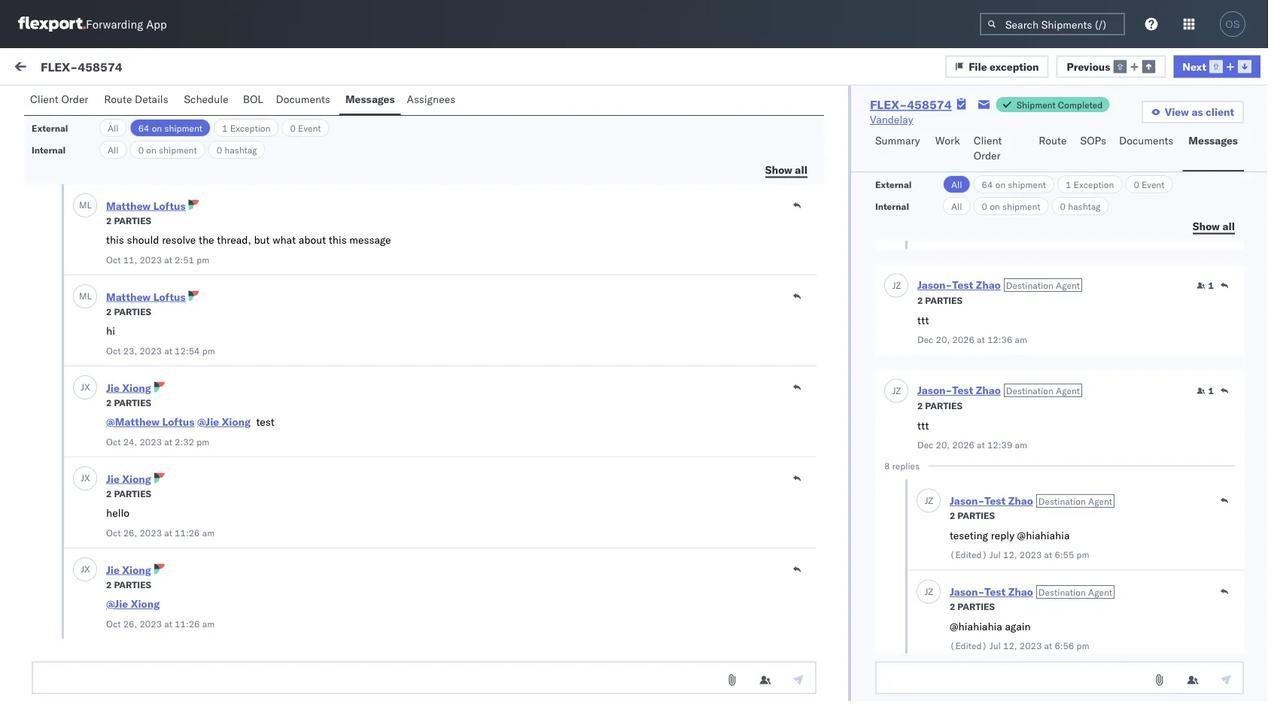 Task type: vqa. For each thing, say whether or not it's contained in the screenshot.
client order
yes



Task type: describe. For each thing, give the bounding box(es) containing it.
jason- up teseting at the right bottom of page
[[950, 495, 985, 508]]

jie xiong for @jie
[[106, 563, 151, 577]]

0 vertical spatial 20,
[[454, 175, 470, 188]]

test up linjia test
[[107, 569, 126, 583]]

@jie xiong button for test
[[197, 416, 251, 429]]

message for message
[[47, 131, 83, 142]]

0 horizontal spatial 0 event
[[290, 122, 321, 134]]

loftus for oct 23, 2023 at 12:54 pm
[[153, 290, 186, 303]]

0 horizontal spatial show all
[[765, 163, 808, 176]]

1 this from the left
[[106, 233, 124, 247]]

assignees
[[407, 93, 456, 106]]

parties for @jie xiong oct 26, 2023 at 11:26 am
[[114, 579, 151, 591]]

schedule button
[[178, 86, 237, 115]]

@matthew loftus button
[[106, 416, 194, 429]]

6:38
[[499, 649, 522, 662]]

jason- left 27,
[[73, 163, 107, 176]]

import work
[[112, 62, 171, 75]]

1 horizontal spatial client order
[[974, 134, 1002, 162]]

message list
[[175, 96, 240, 109]]

jason-test zhao destination agent for @hiahiahia again (edited)  jul 12, 2023 at 6:56 pm
[[950, 586, 1113, 599]]

zhao down 24,
[[129, 502, 153, 515]]

zhao up again
[[1008, 586, 1033, 599]]

teseting
[[950, 529, 988, 542]]

0 vertical spatial messages button
[[339, 86, 401, 115]]

1 vertical spatial show all
[[1193, 219, 1235, 233]]

2 for @hiahiahia again (edited)  jul 12, 2023 at 6:56 pm
[[950, 601, 956, 613]]

schedule
[[184, 93, 229, 106]]

oct inside hi oct 23, 2023 at 12:54 pm
[[106, 345, 121, 356]]

shipment completed
[[1017, 99, 1103, 110]]

oct inside hello oct 26, 2023 at 11:26 am
[[106, 527, 121, 539]]

0 vertical spatial work
[[146, 62, 171, 75]]

vandelay
[[870, 113, 914, 126]]

jason- up tao
[[73, 502, 107, 515]]

test up again
[[985, 586, 1006, 599]]

file
[[969, 60, 987, 73]]

2026, for 20,
[[473, 175, 503, 188]]

previous button
[[1057, 55, 1166, 78]]

6:55
[[1055, 550, 1075, 561]]

pst for dec 8, 2026, 6:38 pm pst
[[543, 649, 561, 662]]

work button
[[929, 127, 968, 172]]

view as client button
[[1142, 101, 1244, 123]]

@jie xiong oct 26, 2023 at 11:26 am
[[106, 598, 215, 630]]

test down 23,
[[107, 366, 126, 379]]

2 for ttt dec 20, 2026 at 12:39 am
[[918, 400, 923, 412]]

summary
[[875, 134, 920, 147]]

0 on shipment for the leftmost show all button
[[138, 144, 197, 155]]

jie xiong button for @matthew
[[106, 381, 151, 394]]

12:39
[[988, 440, 1013, 451]]

xiong inside @jie xiong oct 26, 2023 at 11:26 am
[[131, 598, 160, 611]]

item/shipment
[[1045, 131, 1106, 142]]

- for dec 8, 2026, 6:38 pm pst
[[710, 649, 717, 662]]

8,
[[454, 649, 464, 662]]

2 parties button for @matthew loftus @jie xiong test oct 24, 2023 at 2:32 pm
[[106, 396, 151, 409]]

sops button
[[1075, 127, 1113, 172]]

2 parties button for @hiahiahia again (edited)  jul 12, 2023 at 6:56 pm
[[950, 600, 995, 613]]

zhao up @jie xiong oct 26, 2023 at 11:26 am
[[129, 569, 153, 583]]

@matthew
[[106, 416, 160, 429]]

but
[[254, 233, 270, 247]]

1 horizontal spatial documents button
[[1113, 127, 1183, 172]]

0 hashtag for right show all button
[[1060, 201, 1101, 212]]

show for the leftmost show all button
[[765, 163, 793, 176]]

hashtag for the leftmost show all button
[[224, 144, 257, 155]]

ttt dec 20, 2026 at 12:39 am
[[918, 419, 1028, 451]]

7 flex- 458574 from the top
[[988, 649, 1059, 662]]

@jie inside @jie xiong oct 26, 2023 at 11:26 am
[[106, 598, 128, 611]]

at inside hi oct 23, 2023 at 12:54 pm
[[164, 345, 172, 356]]

external inside button
[[24, 96, 64, 109]]

internal (0)
[[101, 96, 160, 109]]

jason- down linjia test
[[73, 637, 107, 650]]

details
[[135, 93, 168, 106]]

bol button
[[237, 86, 270, 115]]

pm for 6:47
[[531, 446, 547, 459]]

@jie xiong button for oct 26, 2023 at 11:26 am
[[106, 598, 160, 611]]

0 vertical spatial messages
[[345, 93, 395, 106]]

message
[[350, 233, 391, 247]]

@hiahiahia again (edited)  jul 12, 2023 at 6:56 pm
[[950, 620, 1090, 652]]

1 vertical spatial work
[[935, 134, 960, 147]]

6 jason-test zhao from the top
[[73, 502, 153, 515]]

test inside test sep 27, 2023 at 12:43 pm
[[106, 142, 124, 155]]

hi oct 23, 2023 at 12:54 pm
[[106, 324, 215, 356]]

2023 inside hello oct 26, 2023 at 11:26 am
[[140, 527, 162, 539]]

about
[[299, 233, 326, 247]]

test up hi
[[107, 298, 126, 312]]

tao
[[56, 528, 74, 541]]

hello
[[106, 507, 130, 520]]

(edited) inside teseting reply @hiahiahia (edited)  jul 12, 2023 at 6:55 pm
[[950, 550, 988, 561]]

j z for teseting reply @hiahiahia (edited)  jul 12, 2023 at 6:55 pm
[[925, 495, 933, 506]]

sep
[[106, 163, 122, 174]]

teseting reply @hiahiahia (edited)  jul 12, 2023 at 6:55 pm
[[950, 529, 1090, 561]]

parties for hello oct 26, 2023 at 11:26 am
[[114, 488, 151, 499]]

client
[[1206, 105, 1235, 119]]

1 button for ttt dec 20, 2026 at 12:39 am
[[1197, 385, 1214, 397]]

next
[[1183, 60, 1207, 73]]

1 vertical spatial 64
[[982, 179, 993, 190]]

5 flex- 458574 from the top
[[988, 514, 1059, 527]]

pm for 6:38
[[524, 649, 540, 662]]

- for dec 17, 2026, 6:47 pm pst
[[710, 446, 717, 459]]

1 horizontal spatial messages
[[1189, 134, 1238, 147]]

27,
[[124, 163, 138, 174]]

26, inside hello oct 26, 2023 at 11:26 am
[[123, 527, 137, 539]]

2 matthew from the top
[[106, 199, 151, 212]]

j for teseting reply @hiahiahia (edited)  jul 12, 2023 at 6:55 pm
[[925, 495, 928, 506]]

0 horizontal spatial order
[[61, 93, 88, 106]]

as
[[1192, 105, 1203, 119]]

jason- left 24,
[[73, 434, 107, 447]]

replies
[[892, 461, 920, 472]]

2 parties up should
[[106, 215, 151, 226]]

forwarding app link
[[18, 17, 167, 32]]

1 vertical spatial documents
[[1119, 134, 1174, 147]]

17,
[[454, 446, 470, 459]]

x for @matthew
[[84, 382, 90, 393]]

jason- up linjia test
[[73, 569, 107, 583]]

1 vertical spatial 0 event
[[1134, 179, 1165, 190]]

pm right "2:51"
[[197, 254, 209, 265]]

0 vertical spatial documents button
[[270, 86, 339, 115]]

1 jason-test zhao from the top
[[73, 163, 153, 176]]

@matthew loftus @jie xiong test oct 24, 2023 at 2:32 pm
[[106, 416, 275, 448]]

jie xiong button for @jie
[[106, 563, 151, 577]]

flexport. image
[[18, 17, 86, 32]]

message list button
[[169, 89, 246, 118]]

parties for ttt dec 20, 2026 at 12:39 am
[[925, 400, 963, 412]]

1 vertical spatial 64 on shipment
[[982, 179, 1046, 190]]

2:51
[[175, 254, 194, 265]]

2 parties button for ttt dec 20, 2026 at 12:36 am
[[918, 294, 963, 307]]

shipment
[[1017, 99, 1056, 110]]

msg
[[66, 324, 86, 338]]

import
[[112, 62, 143, 75]]

20, for ttt dec 20, 2026 at 12:36 am
[[936, 334, 950, 346]]

parties for hi oct 23, 2023 at 12:54 pm
[[114, 306, 151, 317]]

0 horizontal spatial documents
[[276, 93, 330, 106]]

forwarding
[[86, 17, 143, 31]]

0 vertical spatial client order
[[30, 93, 88, 106]]

destination for teseting reply @hiahiahia (edited)  jul 12, 2023 at 6:55 pm
[[1039, 496, 1086, 507]]

zhao up hi oct 23, 2023 at 12:54 pm
[[129, 298, 153, 312]]

os button
[[1216, 7, 1250, 41]]

1 vertical spatial messages button
[[1183, 127, 1244, 172]]

zhao down 23,
[[129, 366, 153, 379]]

related
[[989, 131, 1020, 142]]

j for ttt dec 20, 2026 at 12:36 am
[[893, 280, 896, 291]]

event for the leftmost show all button
[[298, 122, 321, 134]]

parties up should
[[114, 215, 151, 226]]

test sep 27, 2023 at 12:43 pm
[[106, 142, 216, 174]]

zhao up ttt dec 20, 2026 at 12:39 am
[[976, 384, 1001, 397]]

2 parties button for test sep 27, 2023 at 12:43 pm
[[106, 122, 151, 135]]

related work item/shipment
[[989, 131, 1106, 142]]

parties for ttt dec 20, 2026 at 12:36 am
[[925, 295, 963, 306]]

matthew loftus for hi
[[106, 290, 186, 303]]

am for ttt dec 20, 2026 at 12:36 am
[[1015, 334, 1028, 346]]

dec 8, 2026, 6:38 pm pst
[[433, 649, 561, 662]]

2023 inside @jie xiong oct 26, 2023 at 11:26 am
[[140, 618, 162, 630]]

2023 inside test sep 27, 2023 at 12:43 pm
[[140, 163, 163, 174]]

zhao down @matthew
[[129, 434, 153, 447]]

2 parties for @hiahiahia again (edited)  jul 12, 2023 at 6:56 pm
[[950, 601, 995, 613]]

0 horizontal spatial 12:36
[[505, 175, 535, 188]]

order inside the client order
[[974, 149, 1001, 162]]

2 for teseting reply @hiahiahia (edited)  jul 12, 2023 at 6:55 pm
[[950, 510, 956, 522]]

1 button for ttt dec 20, 2026 at 12:36 am
[[1197, 280, 1214, 292]]

external for right show all button
[[875, 179, 912, 190]]

work for my
[[43, 58, 82, 79]]

Search Shipments (/) text field
[[980, 13, 1125, 35]]

jason- down msg
[[73, 366, 107, 379]]

8 replies
[[884, 461, 920, 472]]

at inside ttt dec 20, 2026 at 12:36 am
[[977, 334, 985, 346]]

app
[[146, 17, 167, 31]]

jason-test zhao button for ttt dec 20, 2026 at 12:36 am
[[918, 279, 1001, 292]]

my
[[15, 58, 39, 79]]

ttttt
[[45, 663, 65, 676]]

11,
[[123, 254, 137, 265]]

forwarding app
[[86, 17, 167, 31]]

j for ttt dec 20, 2026 at 12:39 am
[[893, 385, 896, 396]]

matthew loftus button for test
[[106, 108, 186, 121]]

matthew loftus for test
[[106, 108, 186, 121]]

0 vertical spatial client order button
[[24, 86, 98, 115]]

12:43
[[176, 163, 201, 174]]

2 down sep on the top of page
[[106, 215, 112, 226]]

12:54
[[175, 345, 200, 356]]

1 horizontal spatial client order button
[[968, 127, 1033, 172]]

12, inside @hiahiahia again (edited)  jul 12, 2023 at 6:56 pm
[[1003, 641, 1017, 652]]

(0) for external (0)
[[66, 96, 86, 109]]

should
[[127, 233, 159, 247]]

1 horizontal spatial show all button
[[1184, 215, 1244, 238]]

test up ttt dec 20, 2026 at 12:36 am
[[952, 279, 973, 292]]

route for route details
[[104, 93, 132, 106]]

zhao up ttt dec 20, 2026 at 12:36 am
[[976, 279, 1001, 292]]

2 vertical spatial internal
[[875, 201, 909, 212]]

parties for test sep 27, 2023 at 12:43 pm
[[114, 124, 151, 135]]

1 horizontal spatial exception
[[1074, 179, 1114, 190]]

2026, for 8,
[[467, 649, 496, 662]]

test up "reply"
[[985, 495, 1006, 508]]

test down internal (0) button
[[107, 163, 126, 176]]

1 resize handle column header from the left
[[408, 126, 426, 702]]

internal inside button
[[101, 96, 138, 109]]

jason- left should
[[73, 231, 107, 244]]

jul inside @hiahiahia again (edited)  jul 12, 2023 at 6:56 pm
[[990, 641, 1001, 652]]

jie for @matthew
[[106, 381, 120, 394]]

matthew loftus button for hi
[[106, 290, 186, 303]]

@jie inside the "@matthew loftus @jie xiong test oct 24, 2023 at 2:32 pm"
[[197, 416, 219, 429]]

jason- up ttt dec 20, 2026 at 12:36 am
[[918, 279, 952, 292]]

file exception
[[969, 60, 1039, 73]]

0 horizontal spatial internal
[[32, 144, 66, 155]]

2 l from the top
[[87, 199, 92, 211]]

l for hi
[[87, 291, 92, 302]]

list
[[222, 96, 240, 109]]

route button
[[1033, 127, 1075, 172]]

ttt for ttt dec 20, 2026 at 12:36 am
[[918, 314, 929, 327]]

2 matthew loftus from the top
[[106, 199, 186, 212]]

6 flex- 458574 from the top
[[988, 582, 1059, 595]]

hashtag for right show all button
[[1068, 201, 1101, 212]]

am
[[538, 175, 554, 188]]

23,
[[123, 345, 137, 356]]

jason- up msg
[[73, 298, 107, 312]]

2 parties button for @jie xiong oct 26, 2023 at 11:26 am
[[106, 578, 151, 591]]

view
[[1165, 105, 1189, 119]]

exception
[[990, 60, 1039, 73]]

8 jason-test zhao from the top
[[73, 637, 153, 650]]

at inside test sep 27, 2023 at 12:43 pm
[[165, 163, 173, 174]]

0 horizontal spatial show all button
[[756, 159, 817, 181]]

test down @jie xiong oct 26, 2023 at 11:26 am
[[107, 637, 126, 650]]

test down 24,
[[107, 502, 126, 515]]

import work button
[[106, 48, 177, 89]]

bol
[[243, 93, 263, 106]]

thread,
[[217, 233, 251, 247]]

jason- up ttt dec 20, 2026 at 12:39 am
[[918, 384, 952, 397]]

resolve
[[162, 233, 196, 247]]

j for @hiahiahia again (edited)  jul 12, 2023 at 6:56 pm
[[925, 586, 928, 597]]

1 vertical spatial client
[[974, 134, 1002, 147]]

route for route
[[1039, 134, 1067, 147]]

jason-test zhao destination agent for ttt dec 20, 2026 at 12:36 am
[[918, 279, 1080, 292]]

parties for teseting reply @hiahiahia (edited)  jul 12, 2023 at 6:55 pm
[[958, 510, 995, 522]]

oct 11, 2023 at 2:51 pm
[[106, 254, 209, 265]]

agent for @hiahiahia again (edited)  jul 12, 2023 at 6:56 pm
[[1088, 587, 1113, 598]]

destination for ttt dec 20, 2026 at 12:36 am
[[1006, 279, 1054, 291]]

at inside @jie xiong oct 26, 2023 at 11:26 am
[[164, 618, 172, 630]]

2026 for ttt dec 20, 2026 at 12:36 am
[[952, 334, 975, 346]]

route details
[[104, 93, 168, 106]]

flex-458574 link
[[870, 97, 952, 112]]

m l for hi
[[79, 291, 92, 302]]



Task type: locate. For each thing, give the bounding box(es) containing it.
test down @matthew
[[107, 434, 126, 447]]

2026, right 8,
[[467, 649, 496, 662]]

loftus
[[153, 108, 186, 121], [153, 199, 186, 212], [153, 290, 186, 303], [162, 416, 194, 429]]

my work
[[15, 58, 82, 79]]

0 horizontal spatial this
[[106, 233, 124, 247]]

2 parties button up hello
[[106, 487, 151, 500]]

pm inside test sep 27, 2023 at 12:43 pm
[[203, 163, 216, 174]]

0 vertical spatial 64 on shipment
[[138, 122, 203, 134]]

client order right work button
[[974, 134, 1002, 162]]

external for the leftmost show all button
[[32, 122, 68, 134]]

2 vertical spatial jie
[[106, 563, 120, 577]]

2 jie xiong from the top
[[106, 472, 151, 486]]

1 vertical spatial ttt
[[918, 314, 929, 327]]

1 x from the top
[[84, 382, 90, 393]]

jie xiong up @matthew
[[106, 381, 151, 394]]

2 vertical spatial matthew loftus button
[[106, 290, 186, 303]]

destination up "6:55"
[[1039, 496, 1086, 507]]

pst for dec 20, 2026, 12:36 am pst
[[557, 175, 575, 188]]

flex-458574 up vandelay
[[870, 97, 952, 112]]

3 m from the top
[[79, 291, 87, 302]]

(0) inside button
[[66, 96, 86, 109]]

11:26 inside @jie xiong oct 26, 2023 at 11:26 am
[[175, 618, 200, 630]]

1 vertical spatial @hiahiahia
[[950, 620, 1003, 633]]

test up ttt dec 20, 2026 at 12:39 am
[[952, 384, 973, 397]]

1 vertical spatial 1 button
[[1197, 385, 1214, 397]]

this should resolve the thread, but what about this message
[[106, 233, 391, 247]]

(edited)
[[950, 550, 988, 561], [950, 641, 988, 652]]

2 vertical spatial jie xiong button
[[106, 563, 151, 577]]

None text field
[[875, 662, 1244, 695]]

0 vertical spatial -
[[710, 175, 717, 188]]

2 12, from the top
[[1003, 641, 1017, 652]]

route details button
[[98, 86, 178, 115]]

0 vertical spatial exception
[[230, 122, 271, 134]]

this
[[106, 233, 124, 247], [329, 233, 347, 247]]

64 on shipment up test sep 27, 2023 at 12:43 pm
[[138, 122, 203, 134]]

j for @jie xiong oct 26, 2023 at 11:26 am
[[81, 564, 84, 575]]

3 jie from the top
[[106, 563, 120, 577]]

@jie right @matthew loftus button
[[197, 416, 219, 429]]

2 for @jie xiong oct 26, 2023 at 11:26 am
[[106, 579, 112, 591]]

0 vertical spatial jie xiong button
[[106, 381, 151, 394]]

pst for dec 17, 2026, 6:47 pm pst
[[549, 446, 568, 459]]

1 horizontal spatial 64
[[982, 179, 993, 190]]

agent
[[1056, 279, 1080, 291], [1056, 385, 1080, 396], [1088, 496, 1113, 507], [1088, 587, 1113, 598]]

am inside ttt dec 20, 2026 at 12:36 am
[[1015, 334, 1028, 346]]

jie xiong for @matthew
[[106, 381, 151, 394]]

ttt inside ttt dec 20, 2026 at 12:36 am
[[918, 314, 929, 327]]

@hiahiahia up "6:55"
[[1017, 529, 1070, 542]]

dec
[[433, 175, 451, 188], [918, 334, 934, 346], [918, 440, 934, 451], [433, 446, 451, 459], [433, 649, 451, 662]]

2 up hi
[[106, 306, 112, 317]]

test up 11,
[[107, 231, 126, 244]]

2 11:26 from the top
[[175, 618, 200, 630]]

12:36 inside ttt dec 20, 2026 at 12:36 am
[[988, 334, 1013, 346]]

parties
[[114, 124, 151, 135], [114, 215, 151, 226], [925, 295, 963, 306], [114, 306, 151, 317], [114, 397, 151, 408], [925, 400, 963, 412], [114, 488, 151, 499], [958, 510, 995, 522], [114, 579, 151, 591], [958, 601, 995, 613]]

dec 17, 2026, 6:47 pm pst
[[433, 446, 568, 459]]

all for the leftmost show all button
[[795, 163, 808, 176]]

5 oct from the top
[[106, 618, 121, 630]]

64 on shipment down related
[[982, 179, 1046, 190]]

dec for dec 8, 2026, 6:38 pm pst
[[433, 649, 451, 662]]

zhao down @jie xiong oct 26, 2023 at 11:26 am
[[129, 637, 153, 650]]

0 on shipment up 12:43
[[138, 144, 197, 155]]

0 vertical spatial jul
[[990, 550, 1001, 561]]

1 jie xiong from the top
[[106, 381, 151, 394]]

0 horizontal spatial client
[[30, 93, 59, 106]]

3 - from the top
[[710, 649, 717, 662]]

2 up hello
[[106, 488, 112, 499]]

pm inside hi oct 23, 2023 at 12:54 pm
[[202, 345, 215, 356]]

jason-test zhao up linjia test
[[73, 569, 153, 583]]

am for ttt dec 20, 2026 at 12:39 am
[[1015, 440, 1028, 451]]

0 vertical spatial 1 button
[[1197, 280, 1214, 292]]

j z for @hiahiahia again (edited)  jul 12, 2023 at 6:56 pm
[[925, 586, 933, 597]]

1 vertical spatial jul
[[990, 641, 1001, 652]]

2 flex- 458574 from the top
[[988, 243, 1059, 256]]

jie xiong button for hello
[[106, 472, 151, 486]]

jie for hello
[[106, 472, 120, 486]]

2 oct from the top
[[106, 345, 121, 356]]

jul left 6:56
[[990, 641, 1001, 652]]

jason-test zhao destination agent
[[918, 279, 1080, 292], [918, 384, 1080, 397], [950, 495, 1113, 508], [950, 586, 1113, 599]]

jie xiong button
[[106, 381, 151, 394], [106, 472, 151, 486], [106, 563, 151, 577]]

z for ttt dec 20, 2026 at 12:39 am
[[896, 385, 901, 396]]

0 vertical spatial l
[[87, 108, 92, 120]]

oct
[[106, 254, 121, 265], [106, 345, 121, 356], [106, 436, 121, 448], [106, 527, 121, 539], [106, 618, 121, 630]]

4 jason-test zhao from the top
[[73, 366, 153, 379]]

2 (edited) from the top
[[950, 641, 988, 652]]

0 vertical spatial 2026,
[[473, 175, 503, 188]]

1 vertical spatial 0 on shipment
[[982, 201, 1041, 212]]

1 matthew loftus button from the top
[[106, 108, 186, 121]]

3 resize handle column header from the left
[[963, 126, 982, 702]]

3 matthew loftus button from the top
[[106, 290, 186, 303]]

1 j x from the top
[[81, 382, 90, 393]]

destination
[[1006, 279, 1054, 291], [1006, 385, 1054, 396], [1039, 496, 1086, 507], [1039, 587, 1086, 598]]

1 horizontal spatial documents
[[1119, 134, 1174, 147]]

2023 inside hi oct 23, 2023 at 12:54 pm
[[140, 345, 162, 356]]

0 vertical spatial 64
[[138, 122, 149, 134]]

work for related
[[1023, 131, 1042, 142]]

3 x from the top
[[84, 564, 90, 575]]

(0) for internal (0)
[[141, 96, 160, 109]]

sops
[[1081, 134, 1107, 147]]

jason-test zhao button for teseting reply @hiahiahia (edited)  jul 12, 2023 at 6:55 pm
[[950, 495, 1033, 508]]

2 jie from the top
[[106, 472, 120, 486]]

at inside @hiahiahia again (edited)  jul 12, 2023 at 6:56 pm
[[1045, 641, 1053, 652]]

matthew loftus down details
[[106, 108, 186, 121]]

vandelay link
[[870, 112, 914, 127]]

2 parties button up teseting at the right bottom of page
[[950, 509, 995, 522]]

@jie right linjia
[[106, 598, 128, 611]]

internal (0) button
[[95, 89, 169, 118]]

2 (0) from the left
[[141, 96, 160, 109]]

oct left 24,
[[106, 436, 121, 448]]

matthew
[[106, 108, 151, 121], [106, 199, 151, 212], [106, 290, 151, 303]]

jie up linjia test
[[106, 563, 120, 577]]

x for @jie
[[84, 564, 90, 575]]

1 exception for the leftmost show all button
[[222, 122, 271, 134]]

1 vertical spatial exception
[[1074, 179, 1114, 190]]

0 horizontal spatial flex-458574
[[41, 59, 123, 74]]

zhao
[[129, 163, 153, 176], [129, 231, 153, 244], [976, 279, 1001, 292], [129, 298, 153, 312], [129, 366, 153, 379], [976, 384, 1001, 397], [129, 434, 153, 447], [1008, 495, 1033, 508], [129, 502, 153, 515], [129, 569, 153, 583], [1008, 586, 1033, 599], [129, 637, 153, 650]]

z for teseting reply @hiahiahia (edited)  jul 12, 2023 at 6:55 pm
[[928, 495, 933, 506]]

2 parties for @matthew loftus @jie xiong test oct 24, 2023 at 2:32 pm
[[106, 397, 151, 408]]

j for @matthew loftus @jie xiong test oct 24, 2023 at 2:32 pm
[[81, 382, 84, 393]]

jie
[[106, 381, 120, 394], [106, 472, 120, 486], [106, 563, 120, 577]]

3 m l from the top
[[79, 291, 92, 302]]

xiong for @matthew
[[122, 381, 151, 394]]

1 vertical spatial flex-458574
[[870, 97, 952, 112]]

client down my work
[[30, 93, 59, 106]]

0 vertical spatial event
[[298, 122, 321, 134]]

jason-test zhao destination agent up again
[[950, 586, 1113, 599]]

0 event
[[290, 122, 321, 134], [1134, 179, 1165, 190]]

jie xiong button up @jie xiong oct 26, 2023 at 11:26 am
[[106, 563, 151, 577]]

jason-test zhao up hi
[[73, 298, 153, 312]]

message down external (0) button
[[47, 131, 83, 142]]

1 m l from the top
[[79, 108, 92, 120]]

2 parties up ttt dec 20, 2026 at 12:39 am
[[918, 400, 963, 412]]

parties up @hiahiahia again (edited)  jul 12, 2023 at 6:56 pm
[[958, 601, 995, 613]]

1 horizontal spatial 64 on shipment
[[982, 179, 1046, 190]]

1 vertical spatial order
[[974, 149, 1001, 162]]

m l for test
[[79, 108, 92, 120]]

3 matthew loftus from the top
[[106, 290, 186, 303]]

2 matthew loftus button from the top
[[106, 199, 186, 212]]

linjia
[[56, 595, 84, 609]]

2023 inside teseting reply @hiahiahia (edited)  jul 12, 2023 at 6:55 pm
[[1020, 550, 1042, 561]]

2 1 button from the top
[[1197, 385, 1214, 397]]

4 resize handle column header from the left
[[1241, 126, 1259, 702]]

pm
[[203, 163, 216, 174], [197, 254, 209, 265], [202, 345, 215, 356], [197, 436, 209, 448], [1077, 550, 1090, 561], [1077, 641, 1090, 652]]

1 vertical spatial m
[[79, 199, 87, 211]]

documents button
[[270, 86, 339, 115], [1113, 127, 1183, 172]]

at inside hello oct 26, 2023 at 11:26 am
[[164, 527, 172, 539]]

0 vertical spatial show all
[[765, 163, 808, 176]]

jason-test zhao down @matthew
[[73, 434, 153, 447]]

show for right show all button
[[1193, 219, 1220, 233]]

1 jie from the top
[[106, 381, 120, 394]]

1 horizontal spatial this
[[329, 233, 347, 247]]

1
[[222, 122, 228, 134], [1066, 179, 1072, 190], [1209, 280, 1214, 291], [1209, 385, 1214, 397]]

0 vertical spatial order
[[61, 93, 88, 106]]

jason-test zhao down 23,
[[73, 366, 153, 379]]

0 vertical spatial j x
[[81, 382, 90, 393]]

jason-test zhao destination agent for ttt dec 20, 2026 at 12:39 am
[[918, 384, 1080, 397]]

loftus for oct 11, 2023 at 2:51 pm
[[153, 199, 186, 212]]

1 oct from the top
[[106, 254, 121, 265]]

12, down again
[[1003, 641, 1017, 652]]

0 vertical spatial client
[[30, 93, 59, 106]]

dec inside ttt dec 20, 2026 at 12:39 am
[[918, 440, 934, 451]]

1 vertical spatial @jie xiong button
[[106, 598, 160, 611]]

2 horizontal spatial internal
[[875, 201, 909, 212]]

0 vertical spatial external
[[24, 96, 64, 109]]

resize handle column header
[[408, 126, 426, 702], [686, 126, 704, 702], [963, 126, 982, 702], [1241, 126, 1259, 702]]

1 vertical spatial all
[[1223, 219, 1235, 233]]

1 jie xiong button from the top
[[106, 381, 151, 394]]

0 horizontal spatial work
[[43, 58, 82, 79]]

12:36
[[505, 175, 535, 188], [988, 334, 1013, 346]]

jason-test zhao down internal (0) button
[[73, 163, 153, 176]]

external (0) button
[[18, 89, 95, 118]]

documents right the bol button
[[276, 93, 330, 106]]

messages
[[345, 93, 395, 106], [1189, 134, 1238, 147]]

0 vertical spatial documents
[[276, 93, 330, 106]]

view as client
[[1165, 105, 1235, 119]]

0 vertical spatial jie
[[106, 381, 120, 394]]

@jie
[[197, 416, 219, 429], [106, 598, 128, 611]]

internal
[[101, 96, 138, 109], [32, 144, 66, 155], [875, 201, 909, 212]]

1 horizontal spatial @jie xiong button
[[197, 416, 251, 429]]

j x for hello
[[81, 473, 90, 484]]

messages button down client
[[1183, 127, 1244, 172]]

1 vertical spatial 1 exception
[[1066, 179, 1114, 190]]

oct left 23,
[[106, 345, 121, 356]]

0 vertical spatial flex-458574
[[41, 59, 123, 74]]

2026 inside ttt dec 20, 2026 at 12:39 am
[[952, 440, 975, 451]]

3 matthew from the top
[[106, 290, 151, 303]]

at inside the "@matthew loftus @jie xiong test oct 24, 2023 at 2:32 pm"
[[164, 436, 172, 448]]

loftus inside the "@matthew loftus @jie xiong test oct 24, 2023 at 2:32 pm"
[[162, 416, 194, 429]]

loftus up resolve
[[153, 199, 186, 212]]

parties up teseting at the right bottom of page
[[958, 510, 995, 522]]

1 horizontal spatial work
[[935, 134, 960, 147]]

loftus for sep 27, 2023 at 12:43 pm
[[153, 108, 186, 121]]

exception
[[230, 122, 271, 134], [1074, 179, 1114, 190]]

test
[[107, 163, 126, 176], [107, 231, 126, 244], [952, 279, 973, 292], [107, 298, 126, 312], [107, 366, 126, 379], [952, 384, 973, 397], [107, 434, 126, 447], [985, 495, 1006, 508], [107, 502, 126, 515], [107, 569, 126, 583], [985, 586, 1006, 599], [86, 595, 107, 609], [107, 637, 126, 650]]

2 down internal (0) button
[[106, 124, 112, 135]]

0 vertical spatial work
[[43, 58, 82, 79]]

message
[[175, 96, 219, 109], [47, 131, 83, 142]]

2 26, from the top
[[123, 618, 137, 630]]

external (0)
[[24, 96, 86, 109]]

flex- 458574
[[988, 175, 1059, 188], [988, 243, 1059, 256], [988, 378, 1059, 391], [988, 446, 1059, 459], [988, 514, 1059, 527], [988, 582, 1059, 595], [988, 649, 1059, 662]]

26, inside @jie xiong oct 26, 2023 at 11:26 am
[[123, 618, 137, 630]]

dec inside ttt dec 20, 2026 at 12:36 am
[[918, 334, 934, 346]]

1 (0) from the left
[[66, 96, 86, 109]]

test msg
[[45, 324, 86, 338]]

2 for hello oct 26, 2023 at 11:26 am
[[106, 488, 112, 499]]

0 vertical spatial 11:26
[[175, 527, 200, 539]]

2026, left am
[[473, 175, 503, 188]]

at inside ttt dec 20, 2026 at 12:39 am
[[977, 440, 985, 451]]

2 m from the top
[[79, 199, 87, 211]]

2023 inside @hiahiahia again (edited)  jul 12, 2023 at 6:56 pm
[[1020, 641, 1042, 652]]

2026,
[[473, 175, 503, 188], [473, 446, 503, 459], [467, 649, 496, 662]]

0 hashtag for the leftmost show all button
[[217, 144, 257, 155]]

(edited) inside @hiahiahia again (edited)  jul 12, 2023 at 6:56 pm
[[950, 641, 988, 652]]

l
[[87, 108, 92, 120], [87, 199, 92, 211], [87, 291, 92, 302]]

pm right "6:55"
[[1077, 550, 1090, 561]]

ttt dec 20, 2026 at 12:36 am
[[918, 314, 1028, 346]]

@hiahiahia left again
[[950, 620, 1003, 633]]

2 this from the left
[[329, 233, 347, 247]]

0 vertical spatial @hiahiahia
[[1017, 529, 1070, 542]]

0 vertical spatial message
[[175, 96, 219, 109]]

5 jason-test zhao from the top
[[73, 434, 153, 447]]

summary button
[[869, 127, 929, 172]]

xiong for @jie
[[122, 563, 151, 577]]

completed
[[1058, 99, 1103, 110]]

2 parties button for hello oct 26, 2023 at 11:26 am
[[106, 487, 151, 500]]

1 horizontal spatial flex-458574
[[870, 97, 952, 112]]

jason-test zhao destination agent up ttt dec 20, 2026 at 12:39 am
[[918, 384, 1080, 397]]

4 flex- 458574 from the top
[[988, 446, 1059, 459]]

1 vertical spatial client order
[[974, 134, 1002, 162]]

0 vertical spatial show all button
[[756, 159, 817, 181]]

destination for @hiahiahia again (edited)  jul 12, 2023 at 6:56 pm
[[1039, 587, 1086, 598]]

2 2026 from the top
[[952, 440, 975, 451]]

the
[[199, 233, 214, 247]]

@jie xiong button
[[197, 416, 251, 429], [106, 598, 160, 611]]

os
[[1226, 18, 1240, 30]]

jie xiong for hello
[[106, 472, 151, 486]]

1 matthew from the top
[[106, 108, 151, 121]]

0 vertical spatial m l
[[79, 108, 92, 120]]

3 oct from the top
[[106, 436, 121, 448]]

jason-test zhao destination agent for teseting reply @hiahiahia (edited)  jul 12, 2023 at 6:55 pm
[[950, 495, 1113, 508]]

client order button
[[24, 86, 98, 115], [968, 127, 1033, 172]]

2 for ttt dec 20, 2026 at 12:36 am
[[918, 295, 923, 306]]

@hiahiahia inside teseting reply @hiahiahia (edited)  jul 12, 2023 at 6:55 pm
[[1017, 529, 1070, 542]]

1 horizontal spatial (0)
[[141, 96, 160, 109]]

1 (edited) from the top
[[950, 550, 988, 561]]

order
[[61, 93, 88, 106], [974, 149, 1001, 162]]

1 exception for right show all button
[[1066, 179, 1114, 190]]

1 horizontal spatial 0 on shipment
[[982, 201, 1041, 212]]

j z for ttt dec 20, 2026 at 12:36 am
[[893, 280, 901, 291]]

20, inside ttt dec 20, 2026 at 12:36 am
[[936, 334, 950, 346]]

pm inside @hiahiahia again (edited)  jul 12, 2023 at 6:56 pm
[[1077, 641, 1090, 652]]

0 horizontal spatial 64 on shipment
[[138, 122, 203, 134]]

2 jul from the top
[[990, 641, 1001, 652]]

1 flex- 458574 from the top
[[988, 175, 1059, 188]]

2 parties for ttt dec 20, 2026 at 12:39 am
[[918, 400, 963, 412]]

pm inside the "@matthew loftus @jie xiong test oct 24, 2023 at 2:32 pm"
[[197, 436, 209, 448]]

2023
[[140, 163, 163, 174], [140, 254, 162, 265], [140, 345, 162, 356], [140, 436, 162, 448], [140, 527, 162, 539], [1020, 550, 1042, 561], [140, 618, 162, 630], [1020, 641, 1042, 652]]

1 11:26 from the top
[[175, 527, 200, 539]]

jason- down teseting at the right bottom of page
[[950, 586, 985, 599]]

20,
[[454, 175, 470, 188], [936, 334, 950, 346], [936, 440, 950, 451]]

j x for @matthew
[[81, 382, 90, 393]]

zhao right sep on the top of page
[[129, 163, 153, 176]]

0 horizontal spatial @jie xiong button
[[106, 598, 160, 611]]

1 vertical spatial 12:36
[[988, 334, 1013, 346]]

0 horizontal spatial event
[[298, 122, 321, 134]]

dec for dec 20, 2026, 12:36 am pst
[[433, 175, 451, 188]]

zhao up 11,
[[129, 231, 153, 244]]

2 parties for hi oct 23, 2023 at 12:54 pm
[[106, 306, 151, 317]]

1 matthew loftus from the top
[[106, 108, 186, 121]]

messages down client
[[1189, 134, 1238, 147]]

2 up ttt dec 20, 2026 at 12:36 am
[[918, 295, 923, 306]]

matthew loftus button
[[106, 108, 186, 121], [106, 199, 186, 212], [106, 290, 186, 303]]

7 jason-test zhao from the top
[[73, 569, 153, 583]]

z for @hiahiahia again (edited)  jul 12, 2023 at 6:56 pm
[[928, 586, 933, 597]]

1 26, from the top
[[123, 527, 137, 539]]

0 vertical spatial 12:36
[[505, 175, 535, 188]]

matthew down route details
[[106, 108, 151, 121]]

1 l from the top
[[87, 108, 92, 120]]

again
[[1005, 620, 1031, 633]]

pm right the 6:47
[[531, 446, 547, 459]]

parties down internal (0) button
[[114, 124, 151, 135]]

1 horizontal spatial hashtag
[[1068, 201, 1101, 212]]

jul
[[990, 550, 1001, 561], [990, 641, 1001, 652]]

jason-test zhao button for ttt dec 20, 2026 at 12:39 am
[[918, 384, 1001, 397]]

1 horizontal spatial show all
[[1193, 219, 1235, 233]]

m
[[79, 108, 87, 120], [79, 199, 87, 211], [79, 291, 87, 302]]

1 m from the top
[[79, 108, 87, 120]]

z for ttt dec 20, 2026 at 12:36 am
[[896, 280, 901, 291]]

test right linjia
[[86, 595, 107, 609]]

4 oct from the top
[[106, 527, 121, 539]]

3 flex- 458574 from the top
[[988, 378, 1059, 391]]

0 vertical spatial @jie xiong button
[[197, 416, 251, 429]]

2 parties for @jie xiong oct 26, 2023 at 11:26 am
[[106, 579, 151, 591]]

jie for @jie
[[106, 563, 120, 577]]

(0)
[[66, 96, 86, 109], [141, 96, 160, 109]]

matthew for hi
[[106, 290, 151, 303]]

assignees button
[[401, 86, 464, 115]]

2 j x from the top
[[81, 473, 90, 484]]

2026
[[952, 334, 975, 346], [952, 440, 975, 451]]

jason-test zhao up tao
[[73, 502, 153, 515]]

2 vertical spatial matthew
[[106, 290, 151, 303]]

m for test
[[79, 108, 87, 120]]

am inside hello oct 26, 2023 at 11:26 am
[[202, 527, 215, 539]]

2 parties button up @jie xiong oct 26, 2023 at 11:26 am
[[106, 578, 151, 591]]

2 parties button for ttt dec 20, 2026 at 12:39 am
[[918, 399, 963, 412]]

2 vertical spatial j x
[[81, 564, 90, 575]]

0 on shipment for right show all button
[[982, 201, 1041, 212]]

pm right 2:32
[[197, 436, 209, 448]]

am for hello oct 26, 2023 at 11:26 am
[[202, 527, 215, 539]]

test inside the "@matthew loftus @jie xiong test oct 24, 2023 at 2:32 pm"
[[256, 416, 275, 429]]

oct inside @jie xiong oct 26, 2023 at 11:26 am
[[106, 618, 121, 630]]

2 for hi oct 23, 2023 at 12:54 pm
[[106, 306, 112, 317]]

1 vertical spatial jie xiong button
[[106, 472, 151, 486]]

destination for ttt dec 20, 2026 at 12:39 am
[[1006, 385, 1054, 396]]

j
[[893, 280, 896, 291], [81, 382, 84, 393], [893, 385, 896, 396], [81, 473, 84, 484], [925, 495, 928, 506], [81, 564, 84, 575], [925, 586, 928, 597]]

route down 'import'
[[104, 93, 132, 106]]

documents
[[276, 93, 330, 106], [1119, 134, 1174, 147]]

dec 20, 2026, 12:36 am pst
[[433, 175, 575, 188]]

what
[[273, 233, 296, 247]]

jason-test zhao button up ttt dec 20, 2026 at 12:39 am
[[918, 384, 1001, 397]]

0 horizontal spatial 64
[[138, 122, 149, 134]]

2 m l from the top
[[79, 199, 92, 211]]

ttt for ttt
[[45, 189, 57, 202]]

0 on shipment
[[138, 144, 197, 155], [982, 201, 1041, 212]]

am inside @jie xiong oct 26, 2023 at 11:26 am
[[202, 618, 215, 630]]

jason-test zhao
[[73, 163, 153, 176], [73, 231, 153, 244], [73, 298, 153, 312], [73, 366, 153, 379], [73, 434, 153, 447], [73, 502, 153, 515], [73, 569, 153, 583], [73, 637, 153, 650]]

3 jason-test zhao from the top
[[73, 298, 153, 312]]

jul down "reply"
[[990, 550, 1001, 561]]

xiong inside the "@matthew loftus @jie xiong test oct 24, 2023 at 2:32 pm"
[[222, 416, 251, 429]]

pm right 6:38
[[524, 649, 540, 662]]

agent for ttt dec 20, 2026 at 12:39 am
[[1056, 385, 1080, 396]]

1 vertical spatial @jie
[[106, 598, 128, 611]]

2 vertical spatial jie xiong
[[106, 563, 151, 577]]

1 vertical spatial pst
[[549, 446, 568, 459]]

2:32
[[175, 436, 194, 448]]

matthew loftus button up should
[[106, 199, 186, 212]]

0 horizontal spatial show
[[765, 163, 793, 176]]

2 vertical spatial external
[[875, 179, 912, 190]]

3 l from the top
[[87, 291, 92, 302]]

20, for ttt dec 20, 2026 at 12:39 am
[[936, 440, 950, 451]]

1 12, from the top
[[1003, 550, 1017, 561]]

matthew for test
[[106, 108, 151, 121]]

1 horizontal spatial 0 event
[[1134, 179, 1165, 190]]

zhao up "reply"
[[1008, 495, 1033, 508]]

- for dec 20, 2026, 12:36 am pst
[[710, 175, 717, 188]]

parties up @jie xiong oct 26, 2023 at 11:26 am
[[114, 579, 151, 591]]

all for right show all button
[[1223, 219, 1235, 233]]

0 vertical spatial 12,
[[1003, 550, 1017, 561]]

m l
[[79, 108, 92, 120], [79, 199, 92, 211], [79, 291, 92, 302]]

hashtag down sops button
[[1068, 201, 1101, 212]]

agent for ttt dec 20, 2026 at 12:36 am
[[1056, 279, 1080, 291]]

2 x from the top
[[84, 473, 90, 484]]

2 parties button for teseting reply @hiahiahia (edited)  jul 12, 2023 at 6:55 pm
[[950, 509, 995, 522]]

2 up teseting at the right bottom of page
[[950, 510, 956, 522]]

client order button down shipment
[[968, 127, 1033, 172]]

3 jie xiong button from the top
[[106, 563, 151, 577]]

loftus up 2:32
[[162, 416, 194, 429]]

3 j x from the top
[[81, 564, 90, 575]]

at inside teseting reply @hiahiahia (edited)  jul 12, 2023 at 6:55 pm
[[1045, 550, 1053, 561]]

event for right show all button
[[1142, 179, 1165, 190]]

1 2026 from the top
[[952, 334, 975, 346]]

20, inside ttt dec 20, 2026 at 12:39 am
[[936, 440, 950, 451]]

hello oct 26, 2023 at 11:26 am
[[106, 507, 215, 539]]

oct inside the "@matthew loftus @jie xiong test oct 24, 2023 at 2:32 pm"
[[106, 436, 121, 448]]

1 vertical spatial 12,
[[1003, 641, 1017, 652]]

x for hello
[[84, 473, 90, 484]]

1 exception down the bol button
[[222, 122, 271, 134]]

pm right 6:56
[[1077, 641, 1090, 652]]

xiong for hello
[[122, 472, 151, 486]]

1 vertical spatial external
[[32, 122, 68, 134]]

work right 'import'
[[146, 62, 171, 75]]

6:47
[[505, 446, 528, 459]]

exception down the bol button
[[230, 122, 271, 134]]

message left list
[[175, 96, 219, 109]]

@hiahiahia inside @hiahiahia again (edited)  jul 12, 2023 at 6:56 pm
[[950, 620, 1003, 633]]

am inside ttt dec 20, 2026 at 12:39 am
[[1015, 440, 1028, 451]]

1 horizontal spatial messages button
[[1183, 127, 1244, 172]]

0 vertical spatial (edited)
[[950, 550, 988, 561]]

order down related
[[974, 149, 1001, 162]]

all
[[108, 122, 119, 134], [108, 144, 119, 155], [951, 179, 962, 190], [951, 201, 962, 212]]

(0) inside button
[[141, 96, 160, 109]]

0 horizontal spatial exception
[[230, 122, 271, 134]]

1 horizontal spatial message
[[175, 96, 219, 109]]

parties for @matthew loftus @jie xiong test oct 24, 2023 at 2:32 pm
[[114, 397, 151, 408]]

pst right am
[[557, 175, 575, 188]]

8
[[884, 461, 890, 472]]

1 - from the top
[[710, 175, 717, 188]]

pm inside teseting reply @hiahiahia (edited)  jul 12, 2023 at 6:55 pm
[[1077, 550, 1090, 561]]

2023 inside the "@matthew loftus @jie xiong test oct 24, 2023 at 2:32 pm"
[[140, 436, 162, 448]]

2 for @matthew loftus @jie xiong test oct 24, 2023 at 2:32 pm
[[106, 397, 112, 408]]

6:56
[[1055, 641, 1075, 652]]

previous
[[1067, 60, 1111, 73]]

pm right 12:43
[[203, 163, 216, 174]]

1 1 button from the top
[[1197, 280, 1214, 292]]

3 jie xiong from the top
[[106, 563, 151, 577]]

2 jason-test zhao from the top
[[73, 231, 153, 244]]

None text field
[[32, 662, 817, 695]]

2 resize handle column header from the left
[[686, 126, 704, 702]]

0 horizontal spatial 0 on shipment
[[138, 144, 197, 155]]

1 horizontal spatial all
[[1223, 219, 1235, 233]]

m for hi
[[79, 291, 87, 302]]

flex-
[[41, 59, 78, 74], [870, 97, 907, 112], [988, 175, 1020, 188], [988, 243, 1020, 256], [988, 378, 1020, 391], [988, 446, 1020, 459], [988, 514, 1020, 527], [988, 582, 1020, 595], [988, 649, 1020, 662]]

ttt inside ttt dec 20, 2026 at 12:39 am
[[918, 419, 929, 432]]

client order down my work
[[30, 93, 88, 106]]

2 parties for ttt dec 20, 2026 at 12:36 am
[[918, 295, 963, 306]]

2 parties button up hi
[[106, 304, 151, 318]]

2 - from the top
[[710, 446, 717, 459]]

0 horizontal spatial work
[[146, 62, 171, 75]]

0 vertical spatial 2026
[[952, 334, 975, 346]]

route
[[104, 93, 132, 106], [1039, 134, 1067, 147]]

jason-test zhao button up "reply"
[[950, 495, 1033, 508]]

2 parties button up @hiahiahia again (edited)  jul 12, 2023 at 6:56 pm
[[950, 600, 995, 613]]

0 vertical spatial matthew loftus button
[[106, 108, 186, 121]]

11:26 inside hello oct 26, 2023 at 11:26 am
[[175, 527, 200, 539]]

2 for test sep 27, 2023 at 12:43 pm
[[106, 124, 112, 135]]

pst right 6:38
[[543, 649, 561, 662]]

message inside button
[[175, 96, 219, 109]]

2 parties button for hi oct 23, 2023 at 12:54 pm
[[106, 304, 151, 318]]

1 jul from the top
[[990, 550, 1001, 561]]

jul inside teseting reply @hiahiahia (edited)  jul 12, 2023 at 6:55 pm
[[990, 550, 1001, 561]]

12, inside teseting reply @hiahiahia (edited)  jul 12, 2023 at 6:55 pm
[[1003, 550, 1017, 561]]

2026, right 17,
[[473, 446, 503, 459]]

this up 11,
[[106, 233, 124, 247]]

jie xiong up @jie xiong oct 26, 2023 at 11:26 am
[[106, 563, 151, 577]]

0 hashtag down list
[[217, 144, 257, 155]]

0 horizontal spatial messages button
[[339, 86, 401, 115]]

2 jie xiong button from the top
[[106, 472, 151, 486]]

2 parties button up should
[[106, 213, 151, 227]]

1 vertical spatial matthew
[[106, 199, 151, 212]]

2026 inside ttt dec 20, 2026 at 12:36 am
[[952, 334, 975, 346]]



